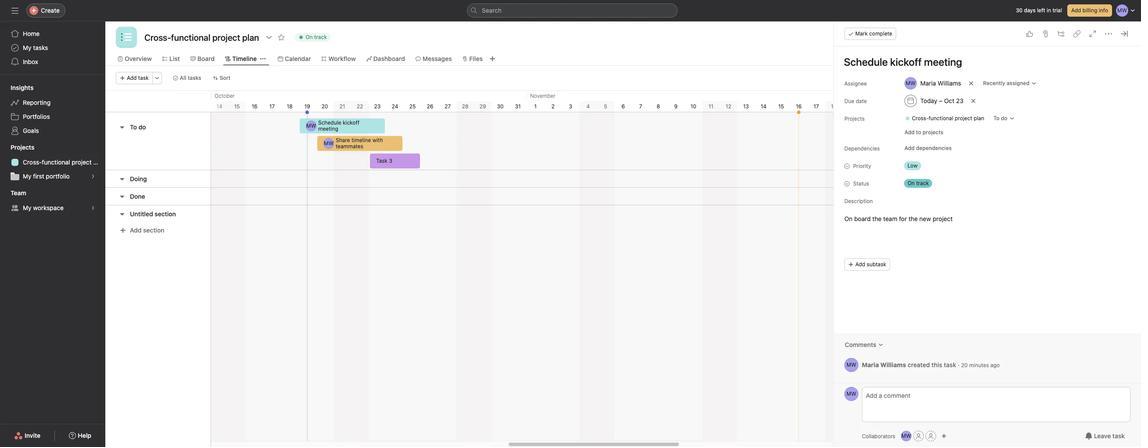 Task type: describe. For each thing, give the bounding box(es) containing it.
to do inside popup button
[[994, 115, 1008, 122]]

see details, my first portfolio image
[[90, 174, 96, 179]]

section for add section
[[143, 227, 164, 234]]

williams for maria williams created this task · 20 minutes ago
[[881, 361, 906, 369]]

on board the team for the new project
[[845, 215, 953, 223]]

do inside popup button
[[1001, 115, 1008, 122]]

due
[[845, 98, 855, 104]]

on track button
[[901, 177, 953, 190]]

search
[[482, 7, 502, 14]]

1 horizontal spatial on
[[845, 215, 853, 223]]

dependencies
[[916, 145, 952, 151]]

priority
[[853, 163, 871, 169]]

2 16 from the left
[[796, 103, 802, 110]]

add dependencies
[[905, 145, 952, 151]]

add for add to projects
[[905, 129, 915, 136]]

mw for the topmost mw button
[[847, 362, 856, 368]]

tasks for my tasks
[[33, 44, 48, 51]]

21
[[340, 103, 345, 110]]

7
[[639, 103, 642, 110]]

insights
[[11, 84, 34, 91]]

1 vertical spatial mw button
[[845, 387, 859, 401]]

0 likes. click to like this task image
[[1026, 30, 1033, 37]]

1 vertical spatial to do
[[130, 123, 146, 131]]

2 the from the left
[[909, 215, 918, 223]]

add to projects
[[905, 129, 944, 136]]

cross-functional project plan link inside schedule kickoff meeting dialog
[[902, 114, 988, 123]]

add task button
[[116, 72, 153, 84]]

0 horizontal spatial 3
[[389, 158, 392, 164]]

22
[[357, 103, 363, 110]]

1 vertical spatial project
[[72, 158, 92, 166]]

12
[[726, 103, 732, 110]]

comments
[[845, 341, 877, 349]]

timeline
[[232, 55, 257, 62]]

4
[[587, 103, 590, 110]]

plan inside projects element
[[93, 158, 105, 166]]

collapse task list for the section done image
[[119, 193, 126, 200]]

8
[[657, 103, 660, 110]]

task for add task
[[138, 75, 149, 81]]

my tasks
[[23, 44, 48, 51]]

my first portfolio
[[23, 173, 70, 180]]

add subtask image
[[1058, 30, 1065, 37]]

29
[[480, 103, 486, 110]]

invite button
[[8, 428, 46, 444]]

recently
[[983, 80, 1006, 86]]

messages link
[[416, 54, 452, 64]]

timeline link
[[225, 54, 257, 64]]

days
[[1024, 7, 1036, 14]]

insights element
[[0, 80, 105, 140]]

cross-functional project plan inside projects element
[[23, 158, 105, 166]]

oct
[[944, 97, 955, 104]]

functional inside main content
[[929, 115, 954, 122]]

board link
[[190, 54, 215, 64]]

list
[[169, 55, 180, 62]]

list image
[[121, 32, 132, 43]]

add billing info button
[[1068, 4, 1112, 17]]

share
[[336, 137, 350, 144]]

portfolio
[[46, 173, 70, 180]]

collapse task list for the section doing image
[[119, 175, 126, 182]]

mark complete
[[856, 30, 893, 37]]

left
[[1037, 7, 1046, 14]]

2
[[552, 103, 555, 110]]

team
[[11, 189, 26, 197]]

on track inside dropdown button
[[908, 180, 929, 187]]

add for add billing info
[[1072, 7, 1081, 14]]

10
[[691, 103, 696, 110]]

section for untitled section
[[155, 210, 176, 218]]

my first portfolio link
[[5, 169, 100, 183]]

30 for 30
[[497, 103, 504, 110]]

sort button
[[209, 72, 234, 84]]

2 vertical spatial mw button
[[901, 431, 912, 442]]

schedule
[[318, 119, 341, 126]]

doing button
[[130, 171, 147, 187]]

5
[[604, 103, 607, 110]]

this
[[932, 361, 943, 369]]

teams element
[[0, 185, 105, 217]]

copy task link image
[[1074, 30, 1081, 37]]

done
[[130, 192, 145, 200]]

messages
[[423, 55, 452, 62]]

workflow
[[329, 55, 356, 62]]

share timeline with teammates
[[336, 137, 383, 150]]

cross- inside schedule kickoff meeting dialog
[[912, 115, 929, 122]]

maria for maria williams created this task · 20 minutes ago
[[862, 361, 879, 369]]

1 16 from the left
[[252, 103, 258, 110]]

my workspace
[[23, 204, 64, 212]]

20 inside maria williams created this task · 20 minutes ago
[[962, 362, 968, 369]]

9
[[674, 103, 678, 110]]

cross-functional project plan link inside projects element
[[5, 155, 105, 169]]

workflow link
[[322, 54, 356, 64]]

to do button
[[990, 112, 1019, 125]]

more actions image
[[154, 76, 160, 81]]

schedule kickoff meeting dialog
[[834, 22, 1141, 447]]

27
[[445, 103, 451, 110]]

overview link
[[118, 54, 152, 64]]

task for leave task
[[1113, 432, 1125, 440]]

billing
[[1083, 7, 1098, 14]]

reporting link
[[5, 96, 100, 110]]

assigned
[[1007, 80, 1030, 86]]

remove assignee image
[[969, 81, 974, 86]]

board
[[197, 55, 215, 62]]

track inside popup button
[[314, 34, 327, 40]]

1 horizontal spatial 3
[[569, 103, 572, 110]]

cross-functional project plan inside main content
[[912, 115, 985, 122]]

to inside button
[[130, 123, 137, 131]]

0 horizontal spatial 23
[[374, 103, 381, 110]]

2 14 from the left
[[761, 103, 767, 110]]

tab actions image
[[260, 56, 266, 61]]

in
[[1047, 7, 1051, 14]]

ago
[[991, 362, 1000, 369]]

comments button
[[839, 337, 889, 353]]

all tasks button
[[169, 72, 205, 84]]

recently assigned button
[[979, 77, 1041, 90]]

0 vertical spatial mw button
[[845, 358, 859, 372]]

projects element
[[0, 140, 105, 185]]

–
[[939, 97, 943, 104]]

files
[[469, 55, 483, 62]]

maria for maria williams
[[921, 79, 936, 87]]

1 18 from the left
[[287, 103, 293, 110]]

show options image
[[266, 34, 273, 41]]

november 1
[[530, 93, 556, 110]]

attachments: add a file to this task, schedule kickoff meeting image
[[1042, 30, 1049, 37]]

my for my first portfolio
[[23, 173, 31, 180]]

23 inside main content
[[956, 97, 964, 104]]

tasks for all tasks
[[188, 75, 201, 81]]

projects inside dropdown button
[[11, 144, 34, 151]]

add section
[[130, 227, 164, 234]]

add section button
[[116, 223, 168, 238]]

november
[[530, 93, 556, 99]]

24
[[392, 103, 398, 110]]

11
[[709, 103, 714, 110]]

13
[[743, 103, 749, 110]]

maria williams
[[921, 79, 961, 87]]

global element
[[0, 22, 105, 74]]

leave task button
[[1080, 428, 1131, 444]]



Task type: vqa. For each thing, say whether or not it's contained in the screenshot.
Projects within 'dropdown button'
yes



Task type: locate. For each thing, give the bounding box(es) containing it.
1 vertical spatial maria
[[862, 361, 879, 369]]

leave task
[[1094, 432, 1125, 440]]

add tab image
[[489, 55, 496, 62]]

collapse task list for the section untitled section image
[[119, 210, 126, 218]]

subtask
[[867, 261, 886, 268]]

0 vertical spatial track
[[314, 34, 327, 40]]

23 left "24"
[[374, 103, 381, 110]]

trial
[[1053, 7, 1062, 14]]

0 horizontal spatial the
[[873, 215, 882, 223]]

1 vertical spatial cross-functional project plan
[[23, 158, 105, 166]]

plan down "clear due date" image
[[974, 115, 985, 122]]

kickoff
[[343, 119, 360, 126]]

2 horizontal spatial task
[[1113, 432, 1125, 440]]

maria down comments dropdown button
[[862, 361, 879, 369]]

due date
[[845, 98, 867, 104]]

2 vertical spatial my
[[23, 204, 31, 212]]

track
[[314, 34, 327, 40], [916, 180, 929, 187]]

full screen image
[[1090, 30, 1097, 37]]

30 for 30 days left in trial
[[1016, 7, 1023, 14]]

goals link
[[5, 124, 100, 138]]

1 vertical spatial 20
[[962, 362, 968, 369]]

to do right collapse task list for the section to do image
[[130, 123, 146, 131]]

3 my from the top
[[23, 204, 31, 212]]

do inside button
[[138, 123, 146, 131]]

task right leave
[[1113, 432, 1125, 440]]

1 horizontal spatial maria
[[921, 79, 936, 87]]

0 horizontal spatial maria
[[862, 361, 879, 369]]

18 left 19
[[287, 103, 293, 110]]

to inside popup button
[[994, 115, 1000, 122]]

overview
[[125, 55, 152, 62]]

task inside "leave task" "button"
[[1113, 432, 1125, 440]]

my for my workspace
[[23, 204, 31, 212]]

add subtask button
[[845, 259, 890, 271]]

functional up projects
[[929, 115, 954, 122]]

0 vertical spatial cross-functional project plan
[[912, 115, 985, 122]]

main content
[[834, 47, 1141, 383]]

the left team
[[873, 215, 882, 223]]

do down recently assigned
[[1001, 115, 1008, 122]]

0 horizontal spatial track
[[314, 34, 327, 40]]

on track
[[306, 34, 327, 40], [908, 180, 929, 187]]

0 horizontal spatial 15
[[234, 103, 240, 110]]

0 vertical spatial 30
[[1016, 7, 1023, 14]]

Task Name text field
[[838, 52, 1131, 72]]

assignee
[[845, 80, 867, 87]]

dependencies
[[845, 145, 880, 152]]

1 horizontal spatial the
[[909, 215, 918, 223]]

1 horizontal spatial track
[[916, 180, 929, 187]]

track up workflow link
[[314, 34, 327, 40]]

add left billing at top
[[1072, 7, 1081, 14]]

description
[[845, 198, 873, 205]]

1 horizontal spatial cross-functional project plan
[[912, 115, 985, 122]]

0 vertical spatial do
[[1001, 115, 1008, 122]]

the
[[873, 215, 882, 223], [909, 215, 918, 223]]

add to projects button
[[901, 126, 948, 139]]

on track up calendar
[[306, 34, 327, 40]]

portfolios link
[[5, 110, 100, 124]]

0 vertical spatial 20
[[322, 103, 328, 110]]

meeting
[[318, 126, 338, 132]]

with
[[373, 137, 383, 144]]

0 horizontal spatial do
[[138, 123, 146, 131]]

williams for maria williams
[[938, 79, 961, 87]]

do
[[1001, 115, 1008, 122], [138, 123, 146, 131]]

0 horizontal spatial on track
[[306, 34, 327, 40]]

projects down the goals
[[11, 144, 34, 151]]

15 down october
[[234, 103, 240, 110]]

my down 'team'
[[23, 204, 31, 212]]

0 horizontal spatial cross-functional project plan
[[23, 158, 105, 166]]

0 vertical spatial section
[[155, 210, 176, 218]]

18
[[287, 103, 293, 110], [831, 103, 837, 110]]

home
[[23, 30, 40, 37]]

timeline
[[352, 137, 371, 144]]

doing
[[130, 175, 147, 182]]

schedule kickoff meeting
[[318, 119, 360, 132]]

2 my from the top
[[23, 173, 31, 180]]

tasks down home
[[33, 44, 48, 51]]

cross-functional project plan link up portfolio
[[5, 155, 105, 169]]

on inside popup button
[[306, 34, 313, 40]]

williams
[[938, 79, 961, 87], [881, 361, 906, 369]]

inbox link
[[5, 55, 100, 69]]

see details, my workspace image
[[90, 205, 96, 211]]

0 vertical spatial projects
[[845, 115, 865, 122]]

0 vertical spatial my
[[23, 44, 31, 51]]

1 horizontal spatial task
[[944, 361, 956, 369]]

my inside global element
[[23, 44, 31, 51]]

0 vertical spatial tasks
[[33, 44, 48, 51]]

0 vertical spatial on
[[306, 34, 313, 40]]

add down overview link
[[127, 75, 137, 81]]

30 days left in trial
[[1016, 7, 1062, 14]]

1 horizontal spatial 23
[[956, 97, 964, 104]]

1 vertical spatial cross-
[[23, 158, 42, 166]]

1 horizontal spatial 17
[[814, 103, 819, 110]]

20 right ·
[[962, 362, 968, 369]]

calendar
[[285, 55, 311, 62]]

section right untitled
[[155, 210, 176, 218]]

insights button
[[0, 83, 34, 92]]

maria inside dropdown button
[[921, 79, 936, 87]]

1 vertical spatial 30
[[497, 103, 504, 110]]

untitled section button
[[130, 206, 176, 222]]

low
[[908, 162, 918, 169]]

0 vertical spatial to
[[994, 115, 1000, 122]]

status
[[853, 180, 869, 187]]

cross- up to
[[912, 115, 929, 122]]

23 right "oct"
[[956, 97, 964, 104]]

1 vertical spatial to
[[130, 123, 137, 131]]

add dependencies button
[[901, 142, 956, 155]]

1 horizontal spatial project
[[933, 215, 953, 223]]

the right for
[[909, 215, 918, 223]]

2 18 from the left
[[831, 103, 837, 110]]

0 horizontal spatial task
[[138, 75, 149, 81]]

functional up portfolio
[[42, 158, 70, 166]]

williams left created
[[881, 361, 906, 369]]

add subtask
[[856, 261, 886, 268]]

1 vertical spatial 3
[[389, 158, 392, 164]]

mw for the bottom mw button
[[902, 433, 911, 439]]

to right collapse task list for the section to do image
[[130, 123, 137, 131]]

1 17 from the left
[[269, 103, 275, 110]]

1 horizontal spatial 18
[[831, 103, 837, 110]]

plan
[[974, 115, 985, 122], [93, 158, 105, 166]]

cross-functional project plan down "oct"
[[912, 115, 985, 122]]

on inside dropdown button
[[908, 180, 915, 187]]

plan inside schedule kickoff meeting dialog
[[974, 115, 985, 122]]

1 horizontal spatial tasks
[[188, 75, 201, 81]]

to
[[994, 115, 1000, 122], [130, 123, 137, 131]]

0 vertical spatial on track
[[306, 34, 327, 40]]

project down "clear due date" image
[[955, 115, 973, 122]]

0 horizontal spatial plan
[[93, 158, 105, 166]]

0 horizontal spatial 16
[[252, 103, 258, 110]]

26
[[427, 103, 433, 110]]

maria williams created this task · 20 minutes ago
[[862, 361, 1000, 369]]

1 the from the left
[[873, 215, 882, 223]]

first
[[33, 173, 44, 180]]

cross-functional project plan link down today – oct 23
[[902, 114, 988, 123]]

add left to
[[905, 129, 915, 136]]

my for my tasks
[[23, 44, 31, 51]]

0 horizontal spatial functional
[[42, 158, 70, 166]]

october
[[215, 93, 235, 99]]

files link
[[462, 54, 483, 64]]

1 vertical spatial tasks
[[188, 75, 201, 81]]

1 horizontal spatial cross-functional project plan link
[[902, 114, 988, 123]]

dashboard
[[373, 55, 405, 62]]

cross-functional project plan up portfolio
[[23, 158, 105, 166]]

collapse task list for the section to do image
[[119, 124, 126, 131]]

1 15 from the left
[[234, 103, 240, 110]]

project up the see details, my first portfolio image at the top left
[[72, 158, 92, 166]]

my left the first in the left top of the page
[[23, 173, 31, 180]]

low button
[[901, 160, 953, 172]]

0 vertical spatial cross-functional project plan link
[[902, 114, 988, 123]]

2 horizontal spatial project
[[955, 115, 973, 122]]

all
[[180, 75, 186, 81]]

1 horizontal spatial 30
[[1016, 7, 1023, 14]]

1 vertical spatial cross-functional project plan link
[[5, 155, 105, 169]]

1 vertical spatial functional
[[42, 158, 70, 166]]

more actions for this task image
[[1105, 30, 1112, 37]]

15 right 13 at top right
[[779, 103, 784, 110]]

cross-functional project plan link
[[902, 114, 988, 123], [5, 155, 105, 169]]

to do down recently assigned
[[994, 115, 1008, 122]]

1 horizontal spatial 15
[[779, 103, 784, 110]]

my workspace link
[[5, 201, 100, 215]]

0 horizontal spatial 20
[[322, 103, 328, 110]]

add down untitled
[[130, 227, 142, 234]]

0 vertical spatial project
[[955, 115, 973, 122]]

williams inside dropdown button
[[938, 79, 961, 87]]

mw for the middle mw button
[[847, 391, 856, 397]]

today – oct 23
[[921, 97, 964, 104]]

1 horizontal spatial do
[[1001, 115, 1008, 122]]

project
[[955, 115, 973, 122], [72, 158, 92, 166], [933, 215, 953, 223]]

maria williams link
[[862, 361, 906, 369]]

25
[[409, 103, 416, 110]]

14 down october
[[217, 103, 222, 110]]

2 17 from the left
[[814, 103, 819, 110]]

add for add subtask
[[856, 261, 865, 268]]

17 left 19
[[269, 103, 275, 110]]

1 horizontal spatial to do
[[994, 115, 1008, 122]]

projects inside main content
[[845, 115, 865, 122]]

0 vertical spatial 3
[[569, 103, 572, 110]]

my inside teams element
[[23, 204, 31, 212]]

1 horizontal spatial to
[[994, 115, 1000, 122]]

functional inside projects element
[[42, 158, 70, 166]]

1 horizontal spatial williams
[[938, 79, 961, 87]]

hide sidebar image
[[11, 7, 18, 14]]

projects down due date
[[845, 115, 865, 122]]

3 right task
[[389, 158, 392, 164]]

my up inbox
[[23, 44, 31, 51]]

0 horizontal spatial on
[[306, 34, 313, 40]]

cross- inside projects element
[[23, 158, 42, 166]]

mark
[[856, 30, 868, 37]]

0 horizontal spatial cross-functional project plan link
[[5, 155, 105, 169]]

do right collapse task list for the section to do image
[[138, 123, 146, 131]]

to do button
[[130, 119, 146, 135]]

task
[[376, 158, 388, 164]]

search list box
[[467, 4, 678, 18]]

1 vertical spatial williams
[[881, 361, 906, 369]]

projects
[[923, 129, 944, 136]]

0 horizontal spatial to
[[130, 123, 137, 131]]

add up low
[[905, 145, 915, 151]]

task 3
[[376, 158, 392, 164]]

15
[[234, 103, 240, 110], [779, 103, 784, 110]]

19
[[304, 103, 310, 110]]

20 up schedule
[[322, 103, 328, 110]]

section
[[155, 210, 176, 218], [143, 227, 164, 234]]

add for add task
[[127, 75, 137, 81]]

to down recently
[[994, 115, 1000, 122]]

0 horizontal spatial projects
[[11, 144, 34, 151]]

on up calendar
[[306, 34, 313, 40]]

clear due date image
[[971, 98, 976, 104]]

recently assigned
[[983, 80, 1030, 86]]

1 vertical spatial on
[[908, 180, 915, 187]]

add left subtask
[[856, 261, 865, 268]]

add for add dependencies
[[905, 145, 915, 151]]

home link
[[5, 27, 100, 41]]

close details image
[[1121, 30, 1128, 37]]

on left "board"
[[845, 215, 853, 223]]

cross-
[[912, 115, 929, 122], [23, 158, 42, 166]]

on track down low
[[908, 180, 929, 187]]

0 vertical spatial functional
[[929, 115, 954, 122]]

section down untitled section button
[[143, 227, 164, 234]]

1 vertical spatial plan
[[93, 158, 105, 166]]

30 left 31
[[497, 103, 504, 110]]

1 vertical spatial my
[[23, 173, 31, 180]]

1 horizontal spatial projects
[[845, 115, 865, 122]]

0 horizontal spatial 17
[[269, 103, 275, 110]]

1 vertical spatial track
[[916, 180, 929, 187]]

18 left the due
[[831, 103, 837, 110]]

on track inside popup button
[[306, 34, 327, 40]]

1 horizontal spatial functional
[[929, 115, 954, 122]]

date
[[856, 98, 867, 104]]

1 14 from the left
[[217, 103, 222, 110]]

help
[[78, 432, 91, 439]]

project right the new
[[933, 215, 953, 223]]

sort
[[220, 75, 231, 81]]

1 vertical spatial task
[[944, 361, 956, 369]]

tasks inside 'my tasks' link
[[33, 44, 48, 51]]

add or remove collaborators image
[[942, 434, 947, 439]]

inbox
[[23, 58, 38, 65]]

main content containing maria williams
[[834, 47, 1141, 383]]

add to starred image
[[278, 34, 285, 41]]

None text field
[[142, 29, 261, 45]]

track down low dropdown button
[[916, 180, 929, 187]]

tasks right all
[[188, 75, 201, 81]]

track inside dropdown button
[[916, 180, 929, 187]]

my inside projects element
[[23, 173, 31, 180]]

task left ·
[[944, 361, 956, 369]]

1 horizontal spatial on track
[[908, 180, 929, 187]]

1 horizontal spatial plan
[[974, 115, 985, 122]]

·
[[958, 361, 960, 369]]

new
[[920, 215, 931, 223]]

0 vertical spatial williams
[[938, 79, 961, 87]]

to
[[916, 129, 921, 136]]

0 horizontal spatial project
[[72, 158, 92, 166]]

calendar link
[[278, 54, 311, 64]]

28
[[462, 103, 469, 110]]

0 horizontal spatial cross-
[[23, 158, 42, 166]]

20
[[322, 103, 328, 110], [962, 362, 968, 369]]

1 horizontal spatial cross-
[[912, 115, 929, 122]]

1 horizontal spatial 20
[[962, 362, 968, 369]]

0 vertical spatial to do
[[994, 115, 1008, 122]]

tasks inside all tasks dropdown button
[[188, 75, 201, 81]]

14 right 13 at top right
[[761, 103, 767, 110]]

17 left the due
[[814, 103, 819, 110]]

on down low
[[908, 180, 915, 187]]

cross- up the first in the left top of the page
[[23, 158, 42, 166]]

1 horizontal spatial 16
[[796, 103, 802, 110]]

teammates
[[336, 143, 363, 150]]

task inside the add task button
[[138, 75, 149, 81]]

team button
[[0, 189, 26, 198]]

3 left 4
[[569, 103, 572, 110]]

2 vertical spatial on
[[845, 215, 853, 223]]

1 vertical spatial do
[[138, 123, 146, 131]]

today
[[921, 97, 938, 104]]

leave
[[1094, 432, 1111, 440]]

2 horizontal spatial on
[[908, 180, 915, 187]]

0 horizontal spatial 18
[[287, 103, 293, 110]]

complete
[[869, 30, 893, 37]]

0 horizontal spatial to do
[[130, 123, 146, 131]]

board
[[854, 215, 871, 223]]

2 vertical spatial task
[[1113, 432, 1125, 440]]

1 vertical spatial section
[[143, 227, 164, 234]]

30 left days
[[1016, 7, 1023, 14]]

0 vertical spatial task
[[138, 75, 149, 81]]

2 15 from the left
[[779, 103, 784, 110]]

0 horizontal spatial williams
[[881, 361, 906, 369]]

search button
[[467, 4, 678, 18]]

maria up "today"
[[921, 79, 936, 87]]

functional
[[929, 115, 954, 122], [42, 158, 70, 166]]

0 horizontal spatial 30
[[497, 103, 504, 110]]

1 horizontal spatial 14
[[761, 103, 767, 110]]

task left more actions image
[[138, 75, 149, 81]]

0 horizontal spatial 14
[[217, 103, 222, 110]]

add for add section
[[130, 227, 142, 234]]

2 vertical spatial project
[[933, 215, 953, 223]]

1 my from the top
[[23, 44, 31, 51]]

plan up the see details, my first portfolio image at the top left
[[93, 158, 105, 166]]

williams up "oct"
[[938, 79, 961, 87]]

create button
[[26, 4, 65, 18]]

0 horizontal spatial tasks
[[33, 44, 48, 51]]



